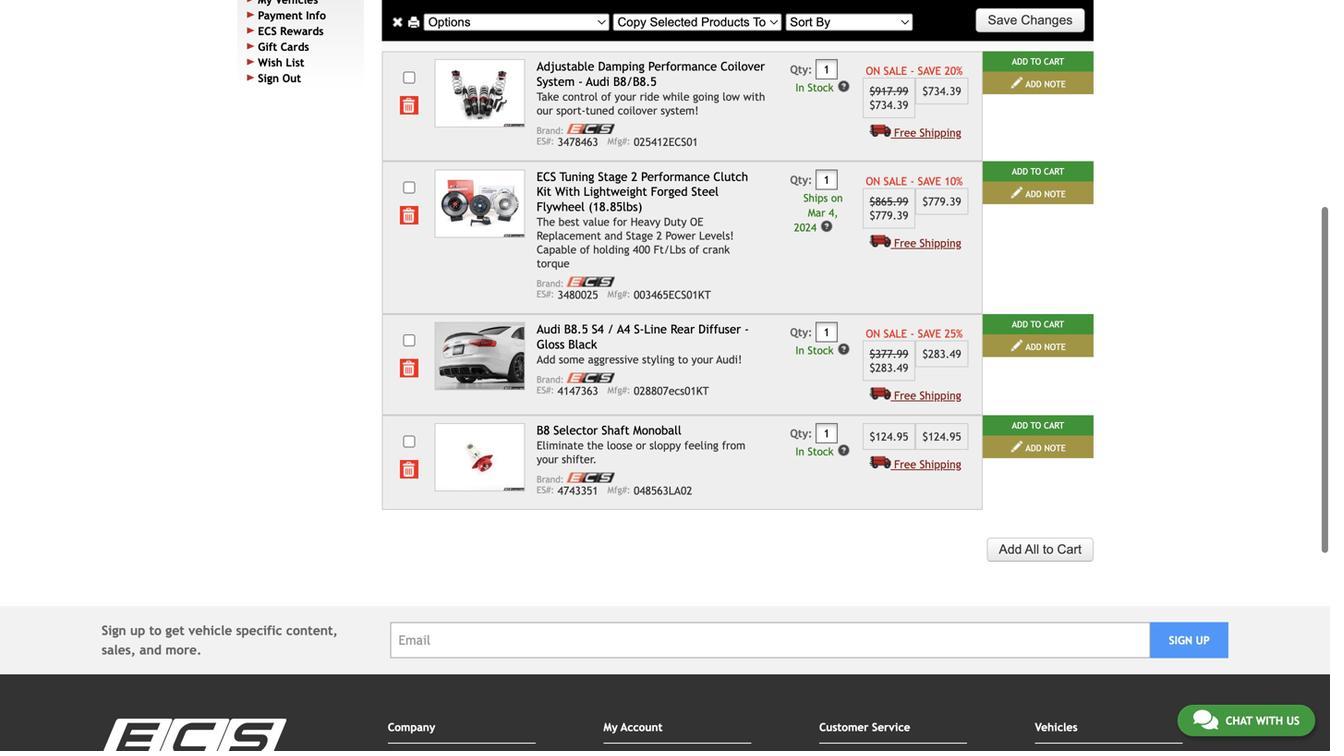 Task type: describe. For each thing, give the bounding box(es) containing it.
sign out link
[[258, 71, 301, 84]]

es#: for ecs tuning stage 2 performance clutch kit with lightweight forged steel flywheel (18.85lbs)
[[537, 289, 555, 299]]

comments image
[[1194, 709, 1219, 731]]

1 vertical spatial stage
[[626, 229, 653, 242]]

up for sign up to get vehicle specific content, sales, and more.
[[130, 624, 145, 638]]

wish list link
[[258, 56, 305, 69]]

in for adjustable damping performance coilover system - audi b8/b8.5
[[796, 82, 805, 94]]

customer service
[[820, 721, 911, 734]]

- inside adjustable damping performance coilover system - audi b8/b8.5 take control of your ride while going low with our sport-tuned coilover system!
[[579, 74, 583, 89]]

of inside adjustable damping performance coilover system - audi b8/b8.5 take control of your ride while going low with our sport-tuned coilover system!
[[602, 90, 612, 103]]

cart for audi b8.5 s4 / a4 s-line rear diffuser - gloss black
[[1044, 319, 1065, 330]]

a4
[[618, 322, 631, 337]]

b8.5
[[564, 322, 588, 337]]

0 horizontal spatial $283.49
[[870, 362, 909, 375]]

list
[[286, 56, 305, 69]]

sale for ecs tuning stage 2 performance clutch kit with lightweight forged steel flywheel (18.85lbs)
[[884, 174, 908, 187]]

or
[[636, 439, 647, 452]]

gloss
[[537, 337, 565, 352]]

oe
[[690, 215, 704, 228]]

free shipping for ecs tuning stage 2 performance clutch kit with lightweight forged steel flywheel (18.85lbs)
[[895, 236, 962, 249]]

0 horizontal spatial 2
[[632, 169, 638, 184]]

info
[[306, 9, 326, 22]]

add to cart link for ecs tuning stage 2 performance clutch kit with lightweight forged steel flywheel (18.85lbs)
[[983, 161, 1094, 182]]

save 10%
[[918, 174, 963, 187]]

028807ecs01kt
[[634, 384, 709, 397]]

free shipping for adjustable damping performance coilover system - audi b8/b8.5
[[895, 126, 962, 139]]

025412ecs01
[[634, 135, 698, 148]]

all
[[1025, 543, 1040, 557]]

clutch
[[714, 169, 749, 184]]

es#: for b8 selector shaft monoball
[[537, 485, 555, 495]]

cards
[[281, 40, 309, 53]]

4147363
[[558, 384, 599, 397]]

free for adjustable damping performance coilover system - audi b8/b8.5
[[895, 126, 917, 139]]

1 horizontal spatial 2
[[657, 229, 663, 242]]

service
[[872, 721, 911, 734]]

adjustable
[[537, 59, 595, 74]]

4 free shipping from the top
[[895, 458, 962, 471]]

in stock for b8 selector shaft monoball
[[796, 446, 834, 458]]

sale for adjustable damping performance coilover system - audi b8/b8.5
[[884, 64, 908, 77]]

sign up button
[[1151, 623, 1229, 659]]

es#4743351 - 048563la02 - b8 selector shaft monoball - eliminate the loose or sloppy feeling from your shifter. - ecs - audi image
[[435, 423, 525, 492]]

mfg#: for add
[[608, 385, 631, 395]]

es#: 3480025 mfg#: 003465ecs01kt
[[537, 288, 711, 301]]

holding
[[594, 243, 630, 256]]

sales,
[[102, 643, 136, 658]]

sign up
[[1170, 634, 1211, 647]]

$865.99 $779.39
[[870, 195, 909, 222]]

sloppy
[[650, 439, 681, 452]]

add to cart for b8 selector shaft monoball
[[1012, 420, 1065, 431]]

styling
[[642, 353, 675, 366]]

add note for b8 selector shaft monoball
[[1024, 443, 1066, 453]]

to for add all to cart
[[1043, 543, 1054, 557]]

damping
[[598, 59, 645, 74]]

with inside adjustable damping performance coilover system - audi b8/b8.5 take control of your ride while going low with our sport-tuned coilover system!
[[744, 90, 766, 103]]

on sale for adjustable damping performance coilover system - audi b8/b8.5
[[866, 64, 908, 77]]

company
[[388, 721, 436, 734]]

question sign image for audi b8.5 s4 / a4 s-line rear diffuser - gloss black
[[838, 343, 851, 356]]

s4
[[592, 322, 604, 337]]

flywheel
[[537, 200, 585, 214]]

es#: 4743351 mfg#: 048563la02
[[537, 484, 693, 497]]

es#: 3478463 mfg#: 025412ecs01
[[537, 135, 698, 148]]

25%
[[945, 327, 963, 340]]

tuned
[[586, 104, 615, 117]]

free shipping image for audi b8.5 s4 / a4 s-line rear diffuser - gloss black
[[870, 387, 891, 400]]

gift
[[258, 40, 277, 53]]

chat with us link
[[1178, 705, 1316, 737]]

ft/lbs
[[654, 243, 686, 256]]

save for ecs tuning stage 2 performance clutch kit with lightweight forged steel flywheel (18.85lbs)
[[918, 174, 942, 187]]

in for b8 selector shaft monoball
[[796, 446, 805, 458]]

shaft
[[602, 423, 630, 438]]

specific
[[236, 624, 282, 638]]

$865.99
[[870, 195, 909, 208]]

rear
[[671, 322, 695, 337]]

add all to cart button
[[987, 538, 1094, 562]]

mfg#: for ride
[[608, 136, 631, 146]]

adjustable damping performance coilover system - audi b8/b8.5 take control of your ride while going low with our sport-tuned coilover system!
[[537, 59, 766, 117]]

system!
[[661, 104, 699, 117]]

b8
[[537, 423, 550, 438]]

add to cart for audi b8.5 s4 / a4 s-line rear diffuser - gloss black
[[1012, 319, 1065, 330]]

ride
[[640, 90, 660, 103]]

audi inside audi b8.5 s4 / a4 s-line rear diffuser - gloss black add some aggressive styling to your audi!
[[537, 322, 561, 337]]

account
[[621, 721, 663, 734]]

4 shipping from the top
[[920, 458, 962, 471]]

3480025
[[558, 288, 599, 301]]

add inside button
[[999, 543, 1023, 557]]

stock for audi b8.5 s4 / a4 s-line rear diffuser - gloss black
[[808, 345, 834, 357]]

1 horizontal spatial $779.39
[[923, 195, 962, 208]]

crank
[[703, 243, 730, 256]]

low
[[723, 90, 740, 103]]

while
[[663, 90, 690, 103]]

free shipping image
[[870, 124, 891, 137]]

es#4147363 - 028807ecs01kt - audi b8.5 s4 / a4 s-line rear diffuser - gloss black - add some aggressive styling to your audi! - ecs - audi image
[[435, 322, 525, 391]]

ecs - corporate logo image for shifter.
[[567, 473, 615, 483]]

print this list image
[[408, 16, 420, 29]]

es#: 4147363 mfg#: 028807ecs01kt
[[537, 384, 709, 397]]

qty: for audi b8.5 s4 / a4 s-line rear diffuser - gloss black
[[790, 326, 813, 339]]

on sale for audi b8.5 s4 / a4 s-line rear diffuser - gloss black
[[866, 327, 908, 340]]

add note link for audi b8.5 s4 / a4 s-line rear diffuser - gloss black
[[983, 335, 1094, 357]]

add note link for ecs tuning stage 2 performance clutch kit with lightweight forged steel flywheel (18.85lbs)
[[983, 182, 1094, 204]]

audi!
[[717, 353, 742, 366]]

add note for ecs tuning stage 2 performance clutch kit with lightweight forged steel flywheel (18.85lbs)
[[1024, 189, 1066, 199]]

diffuser
[[699, 322, 741, 337]]

0 horizontal spatial $779.39
[[870, 209, 909, 222]]

shifter.
[[562, 453, 597, 466]]

for
[[613, 215, 628, 228]]

4 free from the top
[[895, 458, 917, 471]]

on for adjustable damping performance coilover system - audi b8/b8.5
[[866, 64, 881, 77]]

to for sign up to get vehicle specific content, sales, and more.
[[149, 624, 162, 638]]

audi b8.5 s4 / a4 s-line rear diffuser - gloss black link
[[537, 322, 749, 352]]

save for audi b8.5 s4 / a4 s-line rear diffuser - gloss black
[[918, 327, 942, 340]]

qty: for b8 selector shaft monoball
[[790, 427, 813, 440]]

b8 selector shaft monoball eliminate the loose or sloppy feeling from your shifter.
[[537, 423, 746, 466]]

on sale for ecs tuning stage 2 performance clutch kit with lightweight forged steel flywheel (18.85lbs)
[[866, 174, 908, 187]]

line
[[645, 322, 667, 337]]

mfg#: for shifter.
[[608, 485, 631, 495]]

to inside audi b8.5 s4 / a4 s-line rear diffuser - gloss black add some aggressive styling to your audi!
[[678, 353, 689, 366]]

2024
[[794, 221, 817, 234]]

2 $124.95 from the left
[[923, 430, 962, 443]]

steel
[[692, 185, 719, 199]]

note for audi b8.5 s4 / a4 s-line rear diffuser - gloss black
[[1045, 342, 1066, 352]]

add to cart for adjustable damping performance coilover system - audi b8/b8.5
[[1012, 56, 1065, 67]]

payment info link
[[258, 9, 326, 22]]

note for b8 selector shaft monoball
[[1045, 443, 1066, 453]]

4,
[[829, 207, 839, 219]]

power
[[666, 229, 696, 242]]

es#: for audi b8.5 s4 / a4 s-line rear diffuser - gloss black
[[537, 385, 555, 395]]

0 horizontal spatial $734.39
[[870, 99, 909, 112]]

your for b8/b8.5
[[615, 90, 637, 103]]

rewards
[[280, 24, 324, 37]]

coilover
[[721, 59, 765, 74]]

audi inside adjustable damping performance coilover system - audi b8/b8.5 take control of your ride while going low with our sport-tuned coilover system!
[[586, 74, 610, 89]]

$377.99
[[870, 348, 909, 361]]

add to cart link for adjustable damping performance coilover system - audi b8/b8.5
[[983, 51, 1094, 72]]

048563la02
[[634, 484, 693, 497]]

mfg#: for (18.85lbs)
[[608, 289, 631, 299]]

4743351
[[558, 484, 599, 497]]

my
[[604, 721, 618, 734]]

brand: for audi b8.5 s4 / a4 s-line rear diffuser - gloss black
[[537, 374, 567, 385]]

shipping for ecs tuning stage 2 performance clutch kit with lightweight forged steel flywheel (18.85lbs)
[[920, 236, 962, 249]]

and inside sign up to get vehicle specific content, sales, and more.
[[140, 643, 162, 658]]

ecs inside payment info ecs rewards gift cards wish list sign out
[[258, 24, 277, 37]]

capable
[[537, 243, 577, 256]]

1 horizontal spatial $734.39
[[923, 85, 962, 98]]

feeling
[[685, 439, 719, 452]]

us
[[1287, 714, 1300, 727]]

to for audi b8.5 s4 / a4 s-line rear diffuser - gloss black
[[1031, 319, 1042, 330]]

content,
[[286, 624, 338, 638]]



Task type: vqa. For each thing, say whether or not it's contained in the screenshot.
Genuine MINI image corresponding to ES#3186075
no



Task type: locate. For each thing, give the bounding box(es) containing it.
1 to from the top
[[1031, 56, 1042, 67]]

3 add note from the top
[[1024, 342, 1066, 352]]

2 brand: from the top
[[537, 278, 567, 289]]

1 vertical spatial and
[[140, 643, 162, 658]]

2 vertical spatial on
[[866, 327, 881, 340]]

0 vertical spatial sale
[[884, 64, 908, 77]]

in
[[796, 82, 805, 94], [796, 345, 805, 357], [796, 446, 805, 458]]

your inside b8 selector shaft monoball eliminate the loose or sloppy feeling from your shifter.
[[537, 453, 559, 466]]

tuning
[[560, 169, 595, 184]]

1 horizontal spatial -
[[745, 322, 749, 337]]

stage up 400
[[626, 229, 653, 242]]

3 on from the top
[[866, 327, 881, 340]]

free for ecs tuning stage 2 performance clutch kit with lightweight forged steel flywheel (18.85lbs)
[[895, 236, 917, 249]]

cart for ecs tuning stage 2 performance clutch kit with lightweight forged steel flywheel (18.85lbs)
[[1044, 166, 1065, 177]]

0 vertical spatial in
[[796, 82, 805, 94]]

- up control
[[579, 74, 583, 89]]

0 vertical spatial save
[[918, 64, 942, 77]]

our
[[537, 104, 553, 117]]

2 add note from the top
[[1024, 189, 1066, 199]]

to for b8 selector shaft monoball
[[1031, 420, 1042, 431]]

4 mfg#: from the top
[[608, 485, 631, 495]]

3 es#: from the top
[[537, 385, 555, 395]]

None text field
[[816, 169, 838, 190], [816, 423, 838, 444], [816, 169, 838, 190], [816, 423, 838, 444]]

brand: down torque
[[537, 278, 567, 289]]

0 horizontal spatial up
[[130, 624, 145, 638]]

question sign image
[[821, 220, 834, 233], [838, 444, 851, 457]]

1 vertical spatial question sign image
[[838, 444, 851, 457]]

1 horizontal spatial $283.49
[[923, 348, 962, 361]]

3 sale from the top
[[884, 327, 908, 340]]

1 on from the top
[[866, 64, 881, 77]]

on up $917.99
[[866, 64, 881, 77]]

4 add to cart link from the top
[[983, 415, 1094, 436]]

get
[[166, 624, 185, 638]]

forged
[[651, 185, 688, 199]]

and up holding
[[605, 229, 623, 242]]

ecs - corporate logo image up 3480025 at the top
[[567, 277, 615, 287]]

white image right 25%
[[1011, 339, 1024, 352]]

duty
[[664, 215, 687, 228]]

add to cart for ecs tuning stage 2 performance clutch kit with lightweight forged steel flywheel (18.85lbs)
[[1012, 166, 1065, 177]]

es#: left 4147363
[[537, 385, 555, 395]]

save left 25%
[[918, 327, 942, 340]]

stock left "$377.99"
[[808, 345, 834, 357]]

payment info ecs rewards gift cards wish list sign out
[[258, 9, 326, 84]]

audi b8.5 s4 / a4 s-line rear diffuser - gloss black add some aggressive styling to your audi!
[[537, 322, 749, 366]]

with left us
[[1257, 714, 1284, 727]]

es#: inside es#: 4743351 mfg#: 048563la02
[[537, 485, 555, 495]]

es#3478463 - 025412ecs01 - adjustable damping performance coilover system - audi b8/b8.5 - take control of your ride while going low with our sport-tuned coilover system! - ecs - audi image
[[435, 59, 525, 128]]

up for sign up
[[1196, 634, 1211, 647]]

white image right the 10%
[[1011, 186, 1024, 199]]

0 vertical spatial audi
[[586, 74, 610, 89]]

1 in stock from the top
[[796, 82, 834, 94]]

question sign image
[[838, 80, 851, 93], [838, 343, 851, 356]]

2 on from the top
[[866, 174, 881, 187]]

heavy
[[631, 215, 661, 228]]

mfg#: inside es#: 4743351 mfg#: 048563la02
[[608, 485, 631, 495]]

2 add note link from the top
[[983, 182, 1094, 204]]

0 vertical spatial stock
[[808, 82, 834, 94]]

1 horizontal spatial audi
[[586, 74, 610, 89]]

4 note from the top
[[1045, 443, 1066, 453]]

Email email field
[[390, 623, 1151, 659]]

to inside sign up to get vehicle specific content, sales, and more.
[[149, 624, 162, 638]]

brand: down shifter.
[[537, 474, 567, 485]]

4 brand: from the top
[[537, 474, 567, 485]]

2 shipping from the top
[[920, 236, 962, 249]]

on
[[832, 192, 843, 204]]

up inside sign up to get vehicle specific content, sales, and more.
[[130, 624, 145, 638]]

4 ecs - corporate logo image from the top
[[567, 473, 615, 483]]

4 add note link from the top
[[983, 436, 1094, 458]]

note for ecs tuning stage 2 performance clutch kit with lightweight forged steel flywheel (18.85lbs)
[[1045, 189, 1066, 199]]

up up sales,
[[130, 624, 145, 638]]

2 free from the top
[[895, 236, 917, 249]]

2 vertical spatial in stock
[[796, 446, 834, 458]]

shipping
[[920, 126, 962, 139], [920, 236, 962, 249], [920, 389, 962, 402], [920, 458, 962, 471]]

3 free from the top
[[895, 389, 917, 402]]

performance inside adjustable damping performance coilover system - audi b8/b8.5 take control of your ride while going low with our sport-tuned coilover system!
[[649, 59, 717, 74]]

to left get
[[149, 624, 162, 638]]

mfg#: down aggressive
[[608, 385, 631, 395]]

ships on mar 4, 2024
[[794, 192, 843, 234]]

1 add note from the top
[[1024, 79, 1066, 89]]

2 mfg#: from the top
[[608, 289, 631, 299]]

up inside button
[[1196, 634, 1211, 647]]

qty: right from
[[790, 427, 813, 440]]

None text field
[[816, 59, 838, 80], [816, 322, 838, 343], [816, 59, 838, 80], [816, 322, 838, 343]]

0 horizontal spatial to
[[149, 624, 162, 638]]

in for audi b8.5 s4 / a4 s-line rear diffuser - gloss black
[[796, 345, 805, 357]]

cart for b8 selector shaft monoball
[[1044, 420, 1065, 431]]

going
[[693, 90, 720, 103]]

sign inside payment info ecs rewards gift cards wish list sign out
[[258, 71, 279, 84]]

system
[[537, 74, 575, 89]]

1 vertical spatial $734.39
[[870, 99, 909, 112]]

sale up $917.99
[[884, 64, 908, 77]]

2 vertical spatial on sale
[[866, 327, 908, 340]]

note for adjustable damping performance coilover system - audi b8/b8.5
[[1045, 79, 1066, 89]]

performance up forged
[[642, 169, 710, 184]]

2 question sign image from the top
[[838, 343, 851, 356]]

1 vertical spatial stock
[[808, 345, 834, 357]]

1 vertical spatial in
[[796, 345, 805, 357]]

to
[[678, 353, 689, 366], [1043, 543, 1054, 557], [149, 624, 162, 638]]

of up 'tuned'
[[602, 90, 612, 103]]

1 vertical spatial white image
[[1011, 339, 1024, 352]]

1 vertical spatial in stock
[[796, 345, 834, 357]]

with up "flywheel"
[[555, 185, 580, 199]]

3 save from the top
[[918, 327, 942, 340]]

brand: for b8 selector shaft monoball
[[537, 474, 567, 485]]

0 vertical spatial 2
[[632, 169, 638, 184]]

brand: for adjustable damping performance coilover system - audi b8/b8.5
[[537, 125, 567, 136]]

ecs - corporate logo image for add
[[567, 373, 615, 383]]

save 25%
[[918, 327, 963, 340]]

stage up the lightweight
[[598, 169, 628, 184]]

ecs - corporate logo image up 4743351 at bottom
[[567, 473, 615, 483]]

shipping for audi b8.5 s4 / a4 s-line rear diffuser - gloss black
[[920, 389, 962, 402]]

2 horizontal spatial sign
[[1170, 634, 1193, 647]]

2 vertical spatial your
[[537, 453, 559, 466]]

qty:
[[790, 63, 813, 76], [790, 173, 813, 186], [790, 326, 813, 339], [790, 427, 813, 440]]

note
[[1045, 79, 1066, 89], [1045, 189, 1066, 199], [1045, 342, 1066, 352], [1045, 443, 1066, 453]]

4 add to cart from the top
[[1012, 420, 1065, 431]]

1 vertical spatial -
[[745, 322, 749, 337]]

2 add to cart from the top
[[1012, 166, 1065, 177]]

-
[[579, 74, 583, 89], [745, 322, 749, 337]]

0 vertical spatial question sign image
[[821, 220, 834, 233]]

2 horizontal spatial to
[[1043, 543, 1054, 557]]

of
[[602, 90, 612, 103], [580, 243, 590, 256], [690, 243, 700, 256]]

mfg#: inside es#: 3478463 mfg#: 025412ecs01
[[608, 136, 631, 146]]

1 vertical spatial question sign image
[[838, 343, 851, 356]]

your
[[615, 90, 637, 103], [692, 353, 714, 366], [537, 453, 559, 466]]

3 shipping from the top
[[920, 389, 962, 402]]

to right styling
[[678, 353, 689, 366]]

3 free shipping from the top
[[895, 389, 962, 402]]

free shipping image for ecs tuning stage 2 performance clutch kit with lightweight forged steel flywheel (18.85lbs)
[[870, 234, 891, 247]]

your down eliminate
[[537, 453, 559, 466]]

in stock left $917.99
[[796, 82, 834, 94]]

1 qty: from the top
[[790, 63, 813, 76]]

2 in stock from the top
[[796, 345, 834, 357]]

lightweight
[[584, 185, 648, 199]]

mfg#: right 4743351 at bottom
[[608, 485, 631, 495]]

2 up ft/lbs
[[657, 229, 663, 242]]

(18.85lbs)
[[589, 200, 643, 214]]

ecs - corporate logo image up 4147363
[[567, 373, 615, 383]]

on for ecs tuning stage 2 performance clutch kit with lightweight forged steel flywheel (18.85lbs)
[[866, 174, 881, 187]]

2 vertical spatial to
[[149, 624, 162, 638]]

on sale up "$377.99"
[[866, 327, 908, 340]]

ships
[[804, 192, 828, 204]]

1 free shipping image from the top
[[870, 234, 891, 247]]

0 vertical spatial to
[[678, 353, 689, 366]]

add all to cart
[[999, 543, 1082, 557]]

add to cart link
[[983, 51, 1094, 72], [983, 161, 1094, 182], [983, 314, 1094, 335], [983, 415, 1094, 436]]

add to cart
[[1012, 56, 1065, 67], [1012, 166, 1065, 177], [1012, 319, 1065, 330], [1012, 420, 1065, 431]]

2 ecs - corporate logo image from the top
[[567, 277, 615, 287]]

your down b8/b8.5
[[615, 90, 637, 103]]

add note
[[1024, 79, 1066, 89], [1024, 189, 1066, 199], [1024, 342, 1066, 352], [1024, 443, 1066, 453]]

1 horizontal spatial with
[[744, 90, 766, 103]]

- inside audi b8.5 s4 / a4 s-line rear diffuser - gloss black add some aggressive styling to your audi!
[[745, 322, 749, 337]]

in stock for adjustable damping performance coilover system - audi b8/b8.5
[[796, 82, 834, 94]]

1 ecs - corporate logo image from the top
[[567, 124, 615, 134]]

0 vertical spatial on sale
[[866, 64, 908, 77]]

payment
[[258, 9, 303, 22]]

add inside audi b8.5 s4 / a4 s-line rear diffuser - gloss black add some aggressive styling to your audi!
[[537, 353, 556, 366]]

chat
[[1226, 714, 1253, 727]]

$917.99
[[870, 85, 909, 98]]

3 mfg#: from the top
[[608, 385, 631, 395]]

qty: for adjustable damping performance coilover system - audi b8/b8.5
[[790, 63, 813, 76]]

stock left $917.99
[[808, 82, 834, 94]]

sign
[[258, 71, 279, 84], [102, 624, 126, 638], [1170, 634, 1193, 647]]

your for or
[[537, 453, 559, 466]]

1 horizontal spatial up
[[1196, 634, 1211, 647]]

question sign image for steel
[[821, 220, 834, 233]]

sale
[[884, 64, 908, 77], [884, 174, 908, 187], [884, 327, 908, 340]]

1 vertical spatial free shipping image
[[870, 387, 891, 400]]

1 vertical spatial sale
[[884, 174, 908, 187]]

sign up to get vehicle specific content, sales, and more.
[[102, 624, 338, 658]]

in right from
[[796, 446, 805, 458]]

2 vertical spatial stock
[[808, 446, 834, 458]]

2 vertical spatial free shipping image
[[870, 456, 891, 469]]

add note link
[[983, 72, 1094, 94], [983, 182, 1094, 204], [983, 335, 1094, 357], [983, 436, 1094, 458]]

2 horizontal spatial your
[[692, 353, 714, 366]]

white image for b8 selector shaft monoball
[[1011, 440, 1024, 453]]

1 add to cart from the top
[[1012, 56, 1065, 67]]

white image
[[1011, 76, 1024, 89], [1011, 440, 1024, 453]]

to for adjustable damping performance coilover system - audi b8/b8.5
[[1031, 56, 1042, 67]]

mfg#: up a4
[[608, 289, 631, 299]]

1 vertical spatial audi
[[537, 322, 561, 337]]

ecs - corporate logo image for ride
[[567, 124, 615, 134]]

1 vertical spatial $283.49
[[870, 362, 909, 375]]

ecs - corporate logo image for (18.85lbs)
[[567, 277, 615, 287]]

4 es#: from the top
[[537, 485, 555, 495]]

$283.49
[[923, 348, 962, 361], [870, 362, 909, 375]]

stock for adjustable damping performance coilover system - audi b8/b8.5
[[808, 82, 834, 94]]

free for audi b8.5 s4 / a4 s-line rear diffuser - gloss black
[[895, 389, 917, 402]]

1 stock from the top
[[808, 82, 834, 94]]

question sign image left "$377.99"
[[838, 343, 851, 356]]

0 vertical spatial your
[[615, 90, 637, 103]]

0 vertical spatial $283.49
[[923, 348, 962, 361]]

0 vertical spatial $734.39
[[923, 85, 962, 98]]

2 es#: from the top
[[537, 289, 555, 299]]

control
[[563, 90, 598, 103]]

$779.39 down $865.99
[[870, 209, 909, 222]]

2 vertical spatial in
[[796, 446, 805, 458]]

sale up $865.99
[[884, 174, 908, 187]]

es#: inside es#: 3478463 mfg#: 025412ecs01
[[537, 136, 555, 146]]

3 to from the top
[[1031, 319, 1042, 330]]

1 horizontal spatial $124.95
[[923, 430, 962, 443]]

in stock for audi b8.5 s4 / a4 s-line rear diffuser - gloss black
[[796, 345, 834, 357]]

1 vertical spatial your
[[692, 353, 714, 366]]

sign inside button
[[1170, 634, 1193, 647]]

ecs
[[258, 24, 277, 37], [537, 169, 556, 184]]

qty: up ships
[[790, 173, 813, 186]]

3 stock from the top
[[808, 446, 834, 458]]

audi up control
[[586, 74, 610, 89]]

3 add note link from the top
[[983, 335, 1094, 357]]

$283.49 down "$377.99"
[[870, 362, 909, 375]]

2 white image from the top
[[1011, 339, 1024, 352]]

es#3480025 - 003465ecs01kt -  ecs tuning stage 2 performance clutch kit with lightweight forged steel flywheel (18.85lbs) - the best value for heavy duty oe replacement and stage 2 power levels! capable of holding 400 ft/lbs of crank torque - ecs - audi volkswagen image
[[435, 169, 525, 238]]

add note for audi b8.5 s4 / a4 s-line rear diffuser - gloss black
[[1024, 342, 1066, 352]]

3 free shipping image from the top
[[870, 456, 891, 469]]

$283.49 down save 25%
[[923, 348, 962, 361]]

cart inside button
[[1058, 543, 1082, 557]]

cart for adjustable damping performance coilover system - audi b8/b8.5
[[1044, 56, 1065, 67]]

1 in from the top
[[796, 82, 805, 94]]

performance inside ecs tuning stage 2 performance clutch kit with lightweight forged steel flywheel (18.85lbs) the best value for heavy duty oe replacement and stage 2 power levels! capable of holding 400 ft/lbs of crank torque
[[642, 169, 710, 184]]

add note link for adjustable damping performance coilover system - audi b8/b8.5
[[983, 72, 1094, 94]]

sport-
[[557, 104, 586, 117]]

1 es#: from the top
[[537, 136, 555, 146]]

2 on sale from the top
[[866, 174, 908, 187]]

2 horizontal spatial with
[[1257, 714, 1284, 727]]

to inside add all to cart button
[[1043, 543, 1054, 557]]

1 horizontal spatial of
[[602, 90, 612, 103]]

0 horizontal spatial question sign image
[[821, 220, 834, 233]]

performance
[[649, 59, 717, 74], [642, 169, 710, 184]]

1 vertical spatial $779.39
[[870, 209, 909, 222]]

brand:
[[537, 125, 567, 136], [537, 278, 567, 289], [537, 374, 567, 385], [537, 474, 567, 485]]

brand: down our
[[537, 125, 567, 136]]

2 save from the top
[[918, 174, 942, 187]]

0 horizontal spatial $124.95
[[870, 430, 909, 443]]

1 vertical spatial performance
[[642, 169, 710, 184]]

with right low
[[744, 90, 766, 103]]

1 horizontal spatial sign
[[258, 71, 279, 84]]

in right audi!
[[796, 345, 805, 357]]

2 vertical spatial sale
[[884, 327, 908, 340]]

on up "$377.99"
[[866, 327, 881, 340]]

$734.39 down $917.99
[[870, 99, 909, 112]]

3 in from the top
[[796, 446, 805, 458]]

0 horizontal spatial your
[[537, 453, 559, 466]]

torque
[[537, 257, 570, 270]]

2 vertical spatial save
[[918, 327, 942, 340]]

with
[[744, 90, 766, 103], [555, 185, 580, 199], [1257, 714, 1284, 727]]

4 to from the top
[[1031, 420, 1042, 431]]

$377.99 $283.49
[[870, 348, 909, 375]]

brand: for ecs tuning stage 2 performance clutch kit with lightweight forged steel flywheel (18.85lbs)
[[537, 278, 567, 289]]

1 free from the top
[[895, 126, 917, 139]]

mfg#: inside es#: 4147363 mfg#: 028807ecs01kt
[[608, 385, 631, 395]]

1 sale from the top
[[884, 64, 908, 77]]

3478463
[[558, 135, 599, 148]]

0 horizontal spatial -
[[579, 74, 583, 89]]

0 vertical spatial -
[[579, 74, 583, 89]]

add to cart link for audi b8.5 s4 / a4 s-line rear diffuser - gloss black
[[983, 314, 1094, 335]]

selector
[[554, 423, 598, 438]]

es#: down our
[[537, 136, 555, 146]]

1 vertical spatial to
[[1043, 543, 1054, 557]]

1 brand: from the top
[[537, 125, 567, 136]]

2 up the lightweight
[[632, 169, 638, 184]]

of down replacement
[[580, 243, 590, 256]]

add note link for b8 selector shaft monoball
[[983, 436, 1094, 458]]

to for ecs tuning stage 2 performance clutch kit with lightweight forged steel flywheel (18.85lbs)
[[1031, 166, 1042, 177]]

free shipping for audi b8.5 s4 / a4 s-line rear diffuser - gloss black
[[895, 389, 962, 402]]

your inside adjustable damping performance coilover system - audi b8/b8.5 take control of your ride while going low with our sport-tuned coilover system!
[[615, 90, 637, 103]]

customer
[[820, 721, 869, 734]]

0 vertical spatial white image
[[1011, 76, 1024, 89]]

ecs rewards link
[[258, 24, 324, 37]]

1 horizontal spatial and
[[605, 229, 623, 242]]

1 vertical spatial with
[[555, 185, 580, 199]]

es#: down torque
[[537, 289, 555, 299]]

save left the 10%
[[918, 174, 942, 187]]

save for adjustable damping performance coilover system - audi b8/b8.5
[[918, 64, 942, 77]]

ecs inside ecs tuning stage 2 performance clutch kit with lightweight forged steel flywheel (18.85lbs) the best value for heavy duty oe replacement and stage 2 power levels! capable of holding 400 ft/lbs of crank torque
[[537, 169, 556, 184]]

best
[[559, 215, 580, 228]]

kit
[[537, 185, 552, 199]]

2 add to cart link from the top
[[983, 161, 1094, 182]]

performance up while
[[649, 59, 717, 74]]

1 horizontal spatial your
[[615, 90, 637, 103]]

2 sale from the top
[[884, 174, 908, 187]]

and
[[605, 229, 623, 242], [140, 643, 162, 658]]

with inside ecs tuning stage 2 performance clutch kit with lightweight forged steel flywheel (18.85lbs) the best value for heavy duty oe replacement and stage 2 power levels! capable of holding 400 ft/lbs of crank torque
[[555, 185, 580, 199]]

1 horizontal spatial to
[[678, 353, 689, 366]]

sign for sign up to get vehicle specific content, sales, and more.
[[102, 624, 126, 638]]

es#: inside es#: 4147363 mfg#: 028807ecs01kt
[[537, 385, 555, 395]]

question sign image for adjustable damping performance coilover system - audi b8/b8.5
[[838, 80, 851, 93]]

b8/b8.5
[[614, 74, 657, 89]]

1 white image from the top
[[1011, 186, 1024, 199]]

white image for ecs tuning stage 2 performance clutch kit with lightweight forged steel flywheel (18.85lbs)
[[1011, 186, 1024, 199]]

audi up gloss
[[537, 322, 561, 337]]

in right low
[[796, 82, 805, 94]]

2 free shipping image from the top
[[870, 387, 891, 400]]

vehicle
[[189, 624, 232, 638]]

ecs tuning image
[[102, 719, 287, 751]]

value
[[583, 215, 610, 228]]

from
[[722, 439, 746, 452]]

monoball
[[634, 423, 682, 438]]

mar
[[808, 207, 826, 219]]

003465ecs01kt
[[634, 288, 711, 301]]

and inside ecs tuning stage 2 performance clutch kit with lightweight forged steel flywheel (18.85lbs) the best value for heavy duty oe replacement and stage 2 power levels! capable of holding 400 ft/lbs of crank torque
[[605, 229, 623, 242]]

es#: for adjustable damping performance coilover system - audi b8/b8.5
[[537, 136, 555, 146]]

0 horizontal spatial audi
[[537, 322, 561, 337]]

free shipping image
[[870, 234, 891, 247], [870, 387, 891, 400], [870, 456, 891, 469]]

1 on sale from the top
[[866, 64, 908, 77]]

white image for audi b8.5 s4 / a4 s-line rear diffuser - gloss black
[[1011, 339, 1024, 352]]

qty: right the coilover
[[790, 63, 813, 76]]

- right diffuser
[[745, 322, 749, 337]]

white image for adjustable damping performance coilover system - audi b8/b8.5
[[1011, 76, 1024, 89]]

qty: for ecs tuning stage 2 performance clutch kit with lightweight forged steel flywheel (18.85lbs)
[[790, 173, 813, 186]]

1 add to cart link from the top
[[983, 51, 1094, 72]]

0 horizontal spatial with
[[555, 185, 580, 199]]

1 vertical spatial white image
[[1011, 440, 1024, 453]]

0 vertical spatial on
[[866, 64, 881, 77]]

3 note from the top
[[1045, 342, 1066, 352]]

1 mfg#: from the top
[[608, 136, 631, 146]]

0 vertical spatial free shipping image
[[870, 234, 891, 247]]

in stock right from
[[796, 446, 834, 458]]

ecs - corporate logo image
[[567, 124, 615, 134], [567, 277, 615, 287], [567, 373, 615, 383], [567, 473, 615, 483]]

4 add note from the top
[[1024, 443, 1066, 453]]

1 vertical spatial on
[[866, 174, 881, 187]]

4 qty: from the top
[[790, 427, 813, 440]]

1 free shipping from the top
[[895, 126, 962, 139]]

eliminate
[[537, 439, 584, 452]]

white image
[[1011, 186, 1024, 199], [1011, 339, 1024, 352]]

es#: inside es#: 3480025 mfg#: 003465ecs01kt
[[537, 289, 555, 299]]

3 in stock from the top
[[796, 446, 834, 458]]

0 horizontal spatial and
[[140, 643, 162, 658]]

1 vertical spatial save
[[918, 174, 942, 187]]

replacement
[[537, 229, 602, 242]]

0 horizontal spatial ecs
[[258, 24, 277, 37]]

2 stock from the top
[[808, 345, 834, 357]]

1 note from the top
[[1045, 79, 1066, 89]]

1 save from the top
[[918, 64, 942, 77]]

3 add to cart link from the top
[[983, 314, 1094, 335]]

qty: right diffuser
[[790, 326, 813, 339]]

0 vertical spatial in stock
[[796, 82, 834, 94]]

2 free shipping from the top
[[895, 236, 962, 249]]

1 vertical spatial ecs
[[537, 169, 556, 184]]

shipping for adjustable damping performance coilover system - audi b8/b8.5
[[920, 126, 962, 139]]

up up comments icon
[[1196, 634, 1211, 647]]

1 horizontal spatial question sign image
[[838, 444, 851, 457]]

question sign image left $917.99
[[838, 80, 851, 93]]

your left audi!
[[692, 353, 714, 366]]

b8 selector shaft monoball link
[[537, 423, 682, 438]]

None checkbox
[[404, 72, 416, 84]]

ecs - corporate logo image up 3478463 at left top
[[567, 124, 615, 134]]

None submit
[[976, 8, 1085, 32]]

400
[[633, 243, 651, 256]]

of down power
[[690, 243, 700, 256]]

stock right from
[[808, 446, 834, 458]]

None checkbox
[[404, 182, 416, 194], [404, 335, 416, 347], [404, 436, 416, 448], [404, 182, 416, 194], [404, 335, 416, 347], [404, 436, 416, 448]]

add to cart link for b8 selector shaft monoball
[[983, 415, 1094, 436]]

ecs tuning stage 2 performance clutch kit with lightweight forged steel flywheel (18.85lbs) link
[[537, 169, 749, 214]]

in stock left "$377.99"
[[796, 345, 834, 357]]

1 shipping from the top
[[920, 126, 962, 139]]

my account
[[604, 721, 663, 734]]

1 vertical spatial on sale
[[866, 174, 908, 187]]

save left 20%
[[918, 64, 942, 77]]

0 horizontal spatial sign
[[102, 624, 126, 638]]

stock for b8 selector shaft monoball
[[808, 446, 834, 458]]

on sale up $865.99
[[866, 174, 908, 187]]

mfg#: down coilover on the top left
[[608, 136, 631, 146]]

0 vertical spatial and
[[605, 229, 623, 242]]

$779.39 down save 10%
[[923, 195, 962, 208]]

wish
[[258, 56, 283, 69]]

0 vertical spatial stage
[[598, 169, 628, 184]]

sale for audi b8.5 s4 / a4 s-line rear diffuser - gloss black
[[884, 327, 908, 340]]

brand: down some
[[537, 374, 567, 385]]

on for audi b8.5 s4 / a4 s-line rear diffuser - gloss black
[[866, 327, 881, 340]]

to
[[1031, 56, 1042, 67], [1031, 166, 1042, 177], [1031, 319, 1042, 330], [1031, 420, 1042, 431]]

2 note from the top
[[1045, 189, 1066, 199]]

stock
[[808, 82, 834, 94], [808, 345, 834, 357], [808, 446, 834, 458]]

2 to from the top
[[1031, 166, 1042, 177]]

2 white image from the top
[[1011, 440, 1024, 453]]

your inside audi b8.5 s4 / a4 s-line rear diffuser - gloss black add some aggressive styling to your audi!
[[692, 353, 714, 366]]

sign for sign up
[[1170, 634, 1193, 647]]

1 white image from the top
[[1011, 76, 1024, 89]]

0 vertical spatial ecs
[[258, 24, 277, 37]]

es#: left 4743351 at bottom
[[537, 485, 555, 495]]

3 add to cart from the top
[[1012, 319, 1065, 330]]

2 qty: from the top
[[790, 173, 813, 186]]

1 question sign image from the top
[[838, 80, 851, 93]]

ecs up "kit"
[[537, 169, 556, 184]]

2 in from the top
[[796, 345, 805, 357]]

$734.39 down save 20%
[[923, 85, 962, 98]]

question sign image for from
[[838, 444, 851, 457]]

0 vertical spatial $779.39
[[923, 195, 962, 208]]

0 horizontal spatial of
[[580, 243, 590, 256]]

to right all at right bottom
[[1043, 543, 1054, 557]]

on up $865.99
[[866, 174, 881, 187]]

1 $124.95 from the left
[[870, 430, 909, 443]]

2 horizontal spatial of
[[690, 243, 700, 256]]

0 vertical spatial question sign image
[[838, 80, 851, 93]]

3 brand: from the top
[[537, 374, 567, 385]]

delete this list image
[[391, 16, 404, 29]]

1 add note link from the top
[[983, 72, 1094, 94]]

add note for adjustable damping performance coilover system - audi b8/b8.5
[[1024, 79, 1066, 89]]

0 vertical spatial with
[[744, 90, 766, 103]]

and right sales,
[[140, 643, 162, 658]]

3 on sale from the top
[[866, 327, 908, 340]]

adjustable damping performance coilover system - audi b8/b8.5 link
[[537, 59, 765, 89]]

2 vertical spatial with
[[1257, 714, 1284, 727]]

0 vertical spatial performance
[[649, 59, 717, 74]]

1 horizontal spatial ecs
[[537, 169, 556, 184]]

0 vertical spatial white image
[[1011, 186, 1024, 199]]

1 vertical spatial 2
[[657, 229, 663, 242]]

sale up "$377.99"
[[884, 327, 908, 340]]

mfg#: inside es#: 3480025 mfg#: 003465ecs01kt
[[608, 289, 631, 299]]

sign inside sign up to get vehicle specific content, sales, and more.
[[102, 624, 126, 638]]

on sale up $917.99
[[866, 64, 908, 77]]

ecs up gift in the left of the page
[[258, 24, 277, 37]]

3 ecs - corporate logo image from the top
[[567, 373, 615, 383]]

3 qty: from the top
[[790, 326, 813, 339]]



